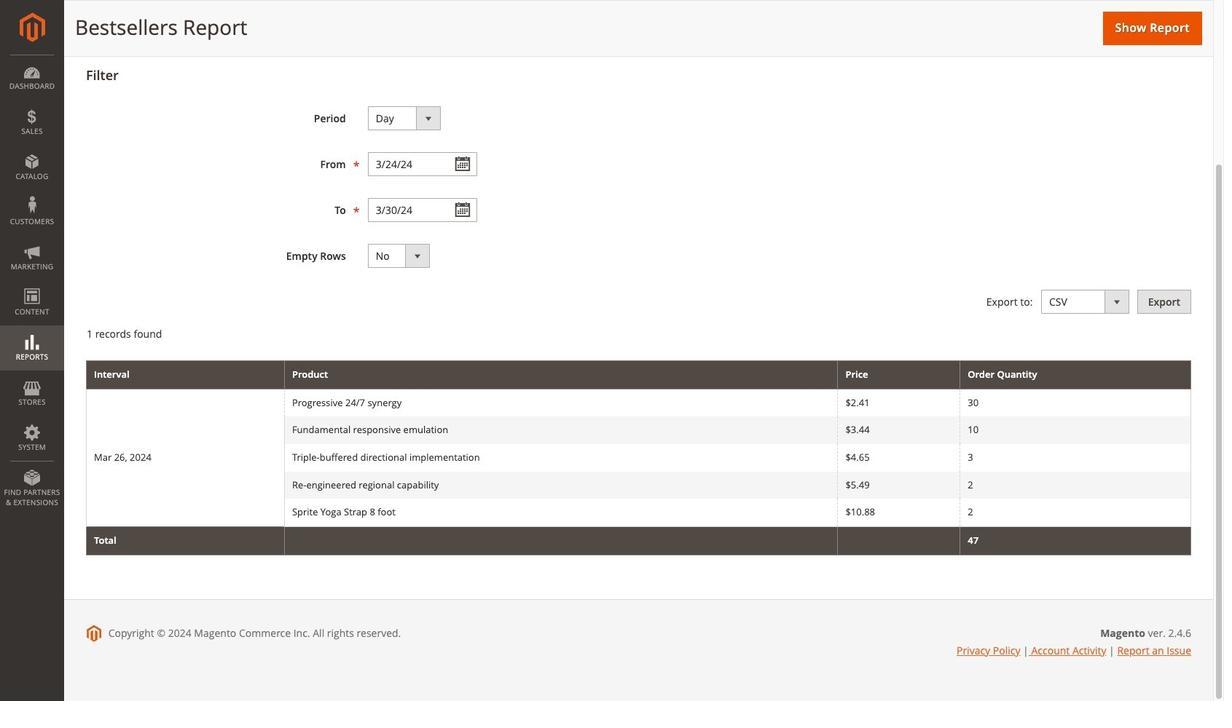Task type: locate. For each thing, give the bounding box(es) containing it.
menu bar
[[0, 55, 64, 515]]

None text field
[[368, 198, 477, 222]]

None text field
[[368, 152, 477, 176]]



Task type: describe. For each thing, give the bounding box(es) containing it.
magento admin panel image
[[19, 12, 45, 42]]



